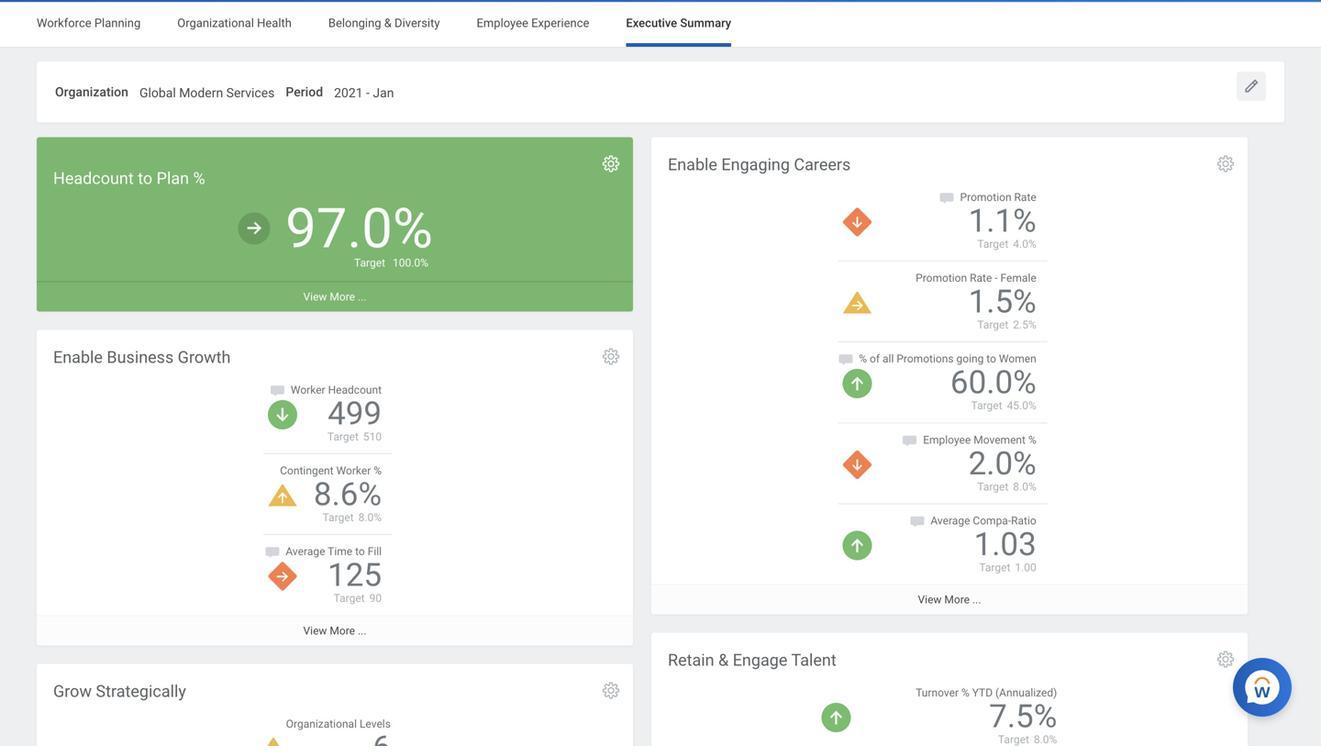 Task type: vqa. For each thing, say whether or not it's contained in the screenshot.
Down Good icon
yes



Task type: locate. For each thing, give the bounding box(es) containing it.
8.6% target 8.0%
[[314, 475, 382, 524]]

enable left the business
[[53, 348, 103, 367]]

2 vertical spatial ...
[[358, 624, 367, 637]]

view more ... link down 1.03 target 1.00
[[652, 584, 1248, 615]]

tab list
[[18, 3, 1303, 47]]

up good image down down bad icon
[[843, 531, 872, 560]]

target left 510
[[327, 430, 359, 443]]

0 vertical spatial up good image
[[843, 369, 872, 398]]

global modern services
[[139, 85, 275, 100]]

headcount up 510
[[328, 383, 382, 396]]

organizational inside button
[[286, 717, 357, 730]]

tab list containing workforce planning
[[18, 3, 1303, 47]]

-
[[366, 85, 370, 100], [995, 272, 998, 284]]

1 horizontal spatial organizational
[[286, 717, 357, 730]]

configure grow strategically image
[[601, 681, 621, 701]]

1 vertical spatial organizational
[[286, 717, 357, 730]]

average for 1.03
[[931, 514, 970, 527]]

workforce
[[37, 16, 91, 30]]

2.0%
[[969, 444, 1037, 482]]

8.0% up fill
[[358, 511, 382, 524]]

promotion up 'promotion rate - female'
[[960, 191, 1012, 204]]

0 vertical spatial average
[[931, 514, 970, 527]]

target inside 8.6% target 8.0%
[[323, 511, 354, 524]]

view more ... link down 97.0% target 100.0%
[[37, 281, 633, 312]]

0 vertical spatial view more ... link
[[37, 281, 633, 312]]

view more ... inside enable engaging careers element
[[918, 593, 981, 606]]

average inside enable engaging careers element
[[931, 514, 970, 527]]

7.5%
[[989, 697, 1057, 735]]

... down 125 target 90
[[358, 624, 367, 637]]

... down 1.03 target 1.00
[[973, 593, 981, 606]]

1 horizontal spatial worker
[[336, 464, 371, 477]]

view more ... down 125 target 90
[[303, 624, 367, 637]]

1 horizontal spatial employee
[[923, 433, 971, 446]]

target up employee movement %
[[971, 399, 1003, 412]]

2021
[[334, 85, 363, 100]]

% left ytd
[[962, 686, 970, 699]]

0 horizontal spatial worker
[[291, 383, 325, 396]]

target inside 60.0% target 45.0%
[[971, 399, 1003, 412]]

0 vertical spatial -
[[366, 85, 370, 100]]

organizational levels
[[286, 717, 391, 730]]

1 horizontal spatial enable
[[668, 155, 718, 175]]

target inside 2.0% target 8.0%
[[978, 480, 1009, 493]]

% of all promotions going to women
[[859, 353, 1037, 365]]

0 horizontal spatial organizational
[[177, 16, 254, 30]]

target
[[978, 238, 1009, 250], [354, 256, 385, 269], [978, 318, 1009, 331], [971, 399, 1003, 412], [327, 430, 359, 443], [978, 480, 1009, 493], [323, 511, 354, 524], [979, 561, 1011, 574], [334, 592, 365, 605], [998, 733, 1029, 746]]

to right going
[[987, 353, 997, 365]]

& for belonging
[[384, 16, 392, 30]]

1 horizontal spatial average
[[931, 514, 970, 527]]

up good image down of
[[843, 369, 872, 398]]

% right movement
[[1029, 433, 1037, 446]]

0 vertical spatial to
[[138, 169, 152, 188]]

& right retain at bottom right
[[719, 651, 729, 670]]

modern
[[179, 85, 223, 100]]

employee inside enable engaging careers element
[[923, 433, 971, 446]]

view more ... link
[[37, 281, 633, 312], [652, 584, 1248, 615], [37, 615, 633, 645]]

target for 125
[[334, 592, 365, 605]]

1 vertical spatial rate
[[970, 272, 992, 284]]

2 vertical spatial view more ...
[[303, 624, 367, 637]]

target left 1.00
[[979, 561, 1011, 574]]

view more ...
[[303, 290, 367, 303], [918, 593, 981, 606], [303, 624, 367, 637]]

to
[[138, 169, 152, 188], [987, 353, 997, 365], [355, 545, 365, 558]]

&
[[384, 16, 392, 30], [719, 651, 729, 670]]

more inside enable engaging careers element
[[945, 593, 970, 606]]

rate for promotion rate
[[1014, 191, 1037, 204]]

2 vertical spatial more
[[330, 624, 355, 637]]

... inside enable engaging careers element
[[973, 593, 981, 606]]

neutral warning image
[[843, 292, 872, 314]]

8.0% up "ratio"
[[1013, 480, 1037, 493]]

employee left the experience
[[477, 16, 528, 30]]

8.0%
[[1013, 480, 1037, 493], [358, 511, 382, 524], [1034, 733, 1057, 746]]

1 vertical spatial view
[[918, 593, 942, 606]]

& left diversity on the left top of page
[[384, 16, 392, 30]]

1 vertical spatial to
[[987, 353, 997, 365]]

1.03 target 1.00
[[974, 525, 1037, 574]]

% inside retain & engage talent element
[[962, 686, 970, 699]]

average inside enable business growth element
[[286, 545, 325, 558]]

all
[[883, 353, 894, 365]]

up good image for 1.03
[[843, 531, 872, 560]]

rate left the female
[[970, 272, 992, 284]]

enable for 1.1%
[[668, 155, 718, 175]]

target left 2.5%
[[978, 318, 1009, 331]]

0 horizontal spatial enable
[[53, 348, 103, 367]]

2021 - jan
[[334, 85, 394, 100]]

0 horizontal spatial employee
[[477, 16, 528, 30]]

target inside 7.5% target 8.0%
[[998, 733, 1029, 746]]

target inside 1.1% target 4.0%
[[978, 238, 1009, 250]]

to left 'plan'
[[138, 169, 152, 188]]

1 vertical spatial view more ...
[[918, 593, 981, 606]]

configure enable business growth image
[[601, 347, 621, 367]]

more inside enable business growth element
[[330, 624, 355, 637]]

promotion
[[960, 191, 1012, 204], [916, 272, 967, 284]]

1 vertical spatial &
[[719, 651, 729, 670]]

8.0% down (annualized)
[[1034, 733, 1057, 746]]

- inside text box
[[366, 85, 370, 100]]

target inside 125 target 90
[[334, 592, 365, 605]]

organizational
[[177, 16, 254, 30], [286, 717, 357, 730]]

% down 510
[[374, 464, 382, 477]]

510
[[363, 430, 382, 443]]

headcount left 'plan'
[[53, 169, 134, 188]]

planning
[[94, 16, 141, 30]]

1 vertical spatial employee
[[923, 433, 971, 446]]

headcount to plan %
[[53, 169, 205, 188]]

view more ... down 1.03 target 1.00
[[918, 593, 981, 606]]

0 vertical spatial ...
[[358, 290, 367, 303]]

view
[[303, 290, 327, 303], [918, 593, 942, 606], [303, 624, 327, 637]]

rate up 4.0%
[[1014, 191, 1037, 204]]

up good image inside retain & engage talent element
[[822, 703, 851, 732]]

global
[[139, 85, 176, 100]]

fill
[[368, 545, 382, 558]]

target for 2.0%
[[978, 480, 1009, 493]]

8.0% for 7.5%
[[1034, 733, 1057, 746]]

... inside enable business growth element
[[358, 624, 367, 637]]

promotion left '1.5%'
[[916, 272, 967, 284]]

1 horizontal spatial -
[[995, 272, 998, 284]]

worker up down good image
[[291, 383, 325, 396]]

view more ... down 97.0% target 100.0%
[[303, 290, 367, 303]]

0 horizontal spatial -
[[366, 85, 370, 100]]

ratio
[[1011, 514, 1037, 527]]

headcount
[[53, 169, 134, 188], [328, 383, 382, 396]]

organizational left health
[[177, 16, 254, 30]]

view more ... inside enable business growth element
[[303, 624, 367, 637]]

0 horizontal spatial headcount
[[53, 169, 134, 188]]

neutral good image
[[237, 211, 272, 246]]

target down (annualized)
[[998, 733, 1029, 746]]

average up neutral bad image
[[286, 545, 325, 558]]

1 horizontal spatial rate
[[1014, 191, 1037, 204]]

target left 4.0%
[[978, 238, 1009, 250]]

up good image down talent
[[822, 703, 851, 732]]

2 vertical spatial 8.0%
[[1034, 733, 1057, 746]]

target inside 1.5% target 2.5%
[[978, 318, 1009, 331]]

more down 97.0% target 100.0%
[[330, 290, 355, 303]]

worker down 510
[[336, 464, 371, 477]]

target up time on the bottom left of the page
[[323, 511, 354, 524]]

2 vertical spatial view
[[303, 624, 327, 637]]

enable engaging careers
[[668, 155, 851, 175]]

- left jan
[[366, 85, 370, 100]]

& for retain
[[719, 651, 729, 670]]

60.0%
[[951, 364, 1037, 401]]

... for 125
[[358, 624, 367, 637]]

8.0% inside 8.6% target 8.0%
[[358, 511, 382, 524]]

8.0% for 2.0%
[[1013, 480, 1037, 493]]

0 vertical spatial 8.0%
[[1013, 480, 1037, 493]]

1 vertical spatial ...
[[973, 593, 981, 606]]

- left the female
[[995, 272, 998, 284]]

1 horizontal spatial to
[[355, 545, 365, 558]]

0 vertical spatial view
[[303, 290, 327, 303]]

promotion rate - female
[[916, 272, 1037, 284]]

1.03
[[974, 525, 1037, 563]]

0 vertical spatial rate
[[1014, 191, 1037, 204]]

ytd
[[972, 686, 993, 699]]

0 vertical spatial promotion
[[960, 191, 1012, 204]]

rate
[[1014, 191, 1037, 204], [970, 272, 992, 284]]

worker
[[291, 383, 325, 396], [336, 464, 371, 477]]

contingent
[[280, 464, 334, 477]]

1 vertical spatial view more ... link
[[652, 584, 1248, 615]]

- inside enable engaging careers element
[[995, 272, 998, 284]]

neutral bad image
[[268, 562, 297, 591]]

7.5% target 8.0%
[[989, 697, 1057, 746]]

125 target 90
[[328, 556, 382, 605]]

target left 100.0%
[[354, 256, 385, 269]]

average left "compa-"
[[931, 514, 970, 527]]

more down 125 target 90
[[330, 624, 355, 637]]

0 vertical spatial organizational
[[177, 16, 254, 30]]

0 vertical spatial employee
[[477, 16, 528, 30]]

edit image
[[1242, 77, 1261, 95]]

employee left movement
[[923, 433, 971, 446]]

499 target 510
[[327, 394, 382, 443]]

1 horizontal spatial headcount
[[328, 383, 382, 396]]

... down 97.0% target 100.0%
[[358, 290, 367, 303]]

organizational health
[[177, 16, 292, 30]]

...
[[358, 290, 367, 303], [973, 593, 981, 606], [358, 624, 367, 637]]

1 vertical spatial up good image
[[843, 531, 872, 560]]

1 vertical spatial -
[[995, 272, 998, 284]]

target inside 1.03 target 1.00
[[979, 561, 1011, 574]]

0 vertical spatial &
[[384, 16, 392, 30]]

0 horizontal spatial rate
[[970, 272, 992, 284]]

organization
[[55, 84, 128, 100]]

up good image
[[843, 369, 872, 398], [843, 531, 872, 560], [822, 703, 851, 732]]

1 vertical spatial more
[[945, 593, 970, 606]]

8.0% inside 2.0% target 8.0%
[[1013, 480, 1037, 493]]

1 horizontal spatial &
[[719, 651, 729, 670]]

target left 90
[[334, 592, 365, 605]]

0 horizontal spatial to
[[138, 169, 152, 188]]

enable engaging careers element
[[652, 137, 1248, 615]]

up warning image
[[268, 484, 297, 507]]

1 vertical spatial enable
[[53, 348, 103, 367]]

target inside 499 target 510
[[327, 430, 359, 443]]

view inside enable business growth element
[[303, 624, 327, 637]]

2 vertical spatial view more ... link
[[37, 615, 633, 645]]

2 horizontal spatial to
[[987, 353, 997, 365]]

grow strategically element
[[37, 664, 633, 746]]

0 horizontal spatial average
[[286, 545, 325, 558]]

%
[[193, 169, 205, 188], [859, 353, 867, 365], [1029, 433, 1037, 446], [374, 464, 382, 477], [962, 686, 970, 699]]

target inside 97.0% target 100.0%
[[354, 256, 385, 269]]

view inside enable engaging careers element
[[918, 593, 942, 606]]

view more ... link down 90
[[37, 615, 633, 645]]

employee for employee movement %
[[923, 433, 971, 446]]

% right 'plan'
[[193, 169, 205, 188]]

to left fill
[[355, 545, 365, 558]]

organizational levels button
[[254, 717, 416, 746]]

organizational up neutral warning image
[[286, 717, 357, 730]]

(annualized)
[[996, 686, 1057, 699]]

0 horizontal spatial &
[[384, 16, 392, 30]]

more down average compa-ratio
[[945, 593, 970, 606]]

1 vertical spatial headcount
[[328, 383, 382, 396]]

average
[[931, 514, 970, 527], [286, 545, 325, 558]]

target up "compa-"
[[978, 480, 1009, 493]]

turnover
[[916, 686, 959, 699]]

1 vertical spatial 8.0%
[[358, 511, 382, 524]]

1 vertical spatial promotion
[[916, 272, 967, 284]]

target for 97.0%
[[354, 256, 385, 269]]

1 vertical spatial average
[[286, 545, 325, 558]]

% left of
[[859, 353, 867, 365]]

more
[[330, 290, 355, 303], [945, 593, 970, 606], [330, 624, 355, 637]]

8.0% inside 7.5% target 8.0%
[[1034, 733, 1057, 746]]

2 vertical spatial up good image
[[822, 703, 851, 732]]

2 vertical spatial to
[[355, 545, 365, 558]]

diversity
[[395, 16, 440, 30]]

enable left engaging
[[668, 155, 718, 175]]

executive
[[626, 16, 677, 30]]

worker headcount
[[291, 383, 382, 396]]

0 vertical spatial enable
[[668, 155, 718, 175]]



Task type: describe. For each thing, give the bounding box(es) containing it.
organizational for organizational levels
[[286, 717, 357, 730]]

grow
[[53, 682, 92, 701]]

view more ... link for 125
[[37, 615, 633, 645]]

going
[[957, 353, 984, 365]]

target for 60.0%
[[971, 399, 1003, 412]]

period element
[[334, 73, 394, 107]]

90
[[369, 592, 382, 605]]

0 vertical spatial more
[[330, 290, 355, 303]]

125
[[328, 556, 382, 594]]

configure enable engaging careers image
[[1216, 154, 1236, 174]]

retain & engage talent
[[668, 651, 837, 670]]

employee movement %
[[923, 433, 1037, 446]]

enable business growth element
[[37, 330, 633, 645]]

1.5%
[[969, 283, 1037, 320]]

headcount inside enable business growth element
[[328, 383, 382, 396]]

engage
[[733, 651, 788, 670]]

2.5%
[[1013, 318, 1037, 331]]

experience
[[531, 16, 590, 30]]

time
[[328, 545, 352, 558]]

promotions
[[897, 353, 954, 365]]

0 vertical spatial view more ...
[[303, 290, 367, 303]]

period
[[286, 84, 323, 100]]

organization element
[[139, 73, 275, 107]]

to inside enable business growth element
[[355, 545, 365, 558]]

grow strategically
[[53, 682, 186, 701]]

1.1%
[[969, 202, 1037, 239]]

more for 60.0%
[[945, 593, 970, 606]]

summary
[[680, 16, 731, 30]]

4.0%
[[1013, 238, 1037, 250]]

belonging
[[328, 16, 381, 30]]

down bad image
[[843, 450, 872, 479]]

growth
[[178, 348, 231, 367]]

average compa-ratio
[[931, 514, 1037, 527]]

promotion for promotion rate
[[960, 191, 1012, 204]]

1.1% target 4.0%
[[969, 202, 1037, 250]]

view more ... for 60.0%
[[918, 593, 981, 606]]

contingent worker %
[[280, 464, 382, 477]]

promotion for promotion rate - female
[[916, 272, 967, 284]]

45.0%
[[1007, 399, 1037, 412]]

employee experience
[[477, 16, 590, 30]]

view more ... for 125
[[303, 624, 367, 637]]

average time to fill
[[286, 545, 382, 558]]

business
[[107, 348, 174, 367]]

% inside enable business growth element
[[374, 464, 382, 477]]

target for 7.5%
[[998, 733, 1029, 746]]

Global Modern Services text field
[[139, 74, 275, 106]]

target for 1.5%
[[978, 318, 1009, 331]]

2021 - Jan text field
[[334, 74, 394, 106]]

services
[[226, 85, 275, 100]]

target for 1.1%
[[978, 238, 1009, 250]]

health
[[257, 16, 292, 30]]

retain & engage talent element
[[652, 633, 1248, 746]]

more for 125
[[330, 624, 355, 637]]

talent
[[791, 651, 837, 670]]

target for 1.03
[[979, 561, 1011, 574]]

down bad image
[[843, 207, 872, 237]]

97.0% target 100.0%
[[285, 196, 433, 269]]

enable for 499
[[53, 348, 103, 367]]

careers
[[794, 155, 851, 175]]

promotion rate
[[960, 191, 1037, 204]]

neutral warning image
[[259, 738, 288, 746]]

movement
[[974, 433, 1026, 446]]

0 vertical spatial headcount
[[53, 169, 134, 188]]

0 vertical spatial worker
[[291, 383, 325, 396]]

workforce planning
[[37, 16, 141, 30]]

rate for promotion rate - female
[[970, 272, 992, 284]]

target for 8.6%
[[323, 511, 354, 524]]

view more ... link for 60.0%
[[652, 584, 1248, 615]]

to inside enable engaging careers element
[[987, 353, 997, 365]]

8.0% for 8.6%
[[358, 511, 382, 524]]

8.6%
[[314, 475, 382, 513]]

view for 60.0%
[[918, 593, 942, 606]]

belonging & diversity
[[328, 16, 440, 30]]

turnover % ytd (annualized)
[[916, 686, 1057, 699]]

2.0% target 8.0%
[[969, 444, 1037, 493]]

target for 499
[[327, 430, 359, 443]]

levels
[[360, 717, 391, 730]]

60.0% target 45.0%
[[951, 364, 1037, 412]]

strategically
[[96, 682, 186, 701]]

compa-
[[973, 514, 1011, 527]]

... for 60.0%
[[973, 593, 981, 606]]

499
[[328, 394, 382, 432]]

executive summary
[[626, 16, 731, 30]]

employee for employee experience
[[477, 16, 528, 30]]

down good image
[[268, 400, 297, 429]]

1.00
[[1015, 561, 1037, 574]]

100.0%
[[393, 256, 428, 269]]

enable business growth
[[53, 348, 231, 367]]

retain
[[668, 651, 714, 670]]

jan
[[373, 85, 394, 100]]

of
[[870, 353, 880, 365]]

configure image
[[601, 154, 621, 174]]

organizational for organizational health
[[177, 16, 254, 30]]

plan
[[157, 169, 189, 188]]

female
[[1001, 272, 1037, 284]]

1 vertical spatial worker
[[336, 464, 371, 477]]

up good image for 60.0%
[[843, 369, 872, 398]]

configure retain & engage talent image
[[1216, 649, 1236, 670]]

1.5% target 2.5%
[[969, 283, 1037, 331]]

average for 125
[[286, 545, 325, 558]]

view for 125
[[303, 624, 327, 637]]

97.0%
[[285, 196, 433, 261]]

engaging
[[722, 155, 790, 175]]

women
[[999, 353, 1037, 365]]



